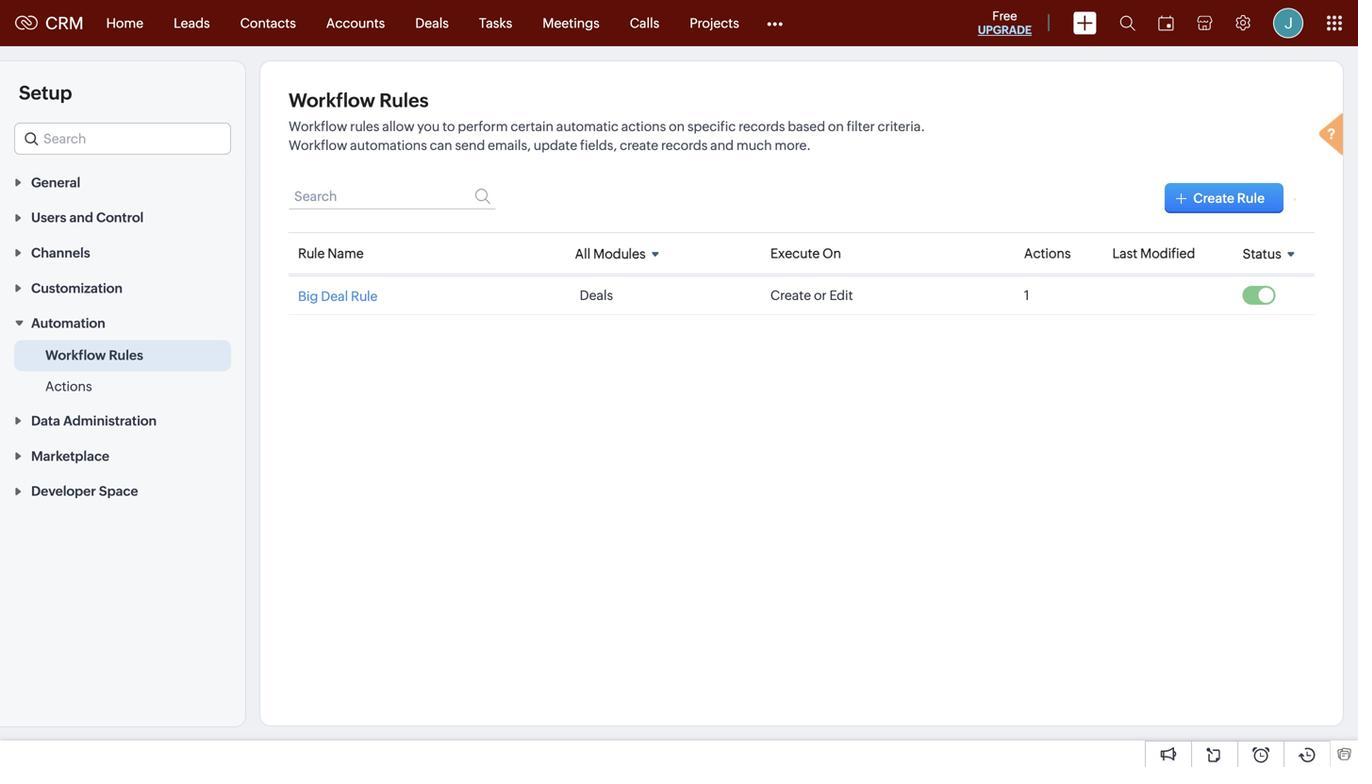 Task type: vqa. For each thing, say whether or not it's contained in the screenshot.
2nd on from right
yes



Task type: locate. For each thing, give the bounding box(es) containing it.
channels button
[[0, 235, 245, 270]]

rule name
[[298, 246, 364, 261]]

1 vertical spatial and
[[69, 210, 93, 225]]

tasks link
[[464, 0, 528, 46]]

Other Modules field
[[755, 8, 795, 38]]

create rule
[[1194, 191, 1266, 206]]

users and control button
[[0, 199, 245, 235]]

create for create or edit
[[771, 288, 812, 303]]

general button
[[0, 164, 245, 199]]

rule
[[1238, 191, 1266, 206], [298, 246, 325, 261], [351, 289, 378, 304]]

1 horizontal spatial actions
[[1025, 246, 1071, 261]]

and right users
[[69, 210, 93, 225]]

last
[[1113, 246, 1138, 261]]

rule up status
[[1238, 191, 1266, 206]]

specific
[[688, 119, 736, 134]]

0 horizontal spatial actions
[[45, 379, 92, 394]]

search element
[[1109, 0, 1147, 46]]

crm
[[45, 13, 84, 33]]

on left filter at top right
[[828, 119, 844, 134]]

accounts
[[326, 16, 385, 31]]

to
[[443, 119, 455, 134]]

0 vertical spatial deals
[[415, 16, 449, 31]]

name
[[328, 246, 364, 261]]

rule left name
[[298, 246, 325, 261]]

workflow up 'actions' link
[[45, 348, 106, 363]]

create menu image
[[1074, 12, 1097, 34]]

marketplace
[[31, 449, 110, 464]]

emails,
[[488, 138, 531, 153]]

0 vertical spatial create
[[1194, 191, 1235, 206]]

rule right deal
[[351, 289, 378, 304]]

automation button
[[0, 305, 245, 340]]

2 horizontal spatial rule
[[1238, 191, 1266, 206]]

and down specific
[[711, 138, 734, 153]]

space
[[99, 484, 138, 499]]

0 horizontal spatial and
[[69, 210, 93, 225]]

1 horizontal spatial deals
[[580, 288, 614, 303]]

update
[[534, 138, 578, 153]]

status
[[1243, 246, 1282, 261]]

records down specific
[[661, 138, 708, 153]]

rules down 'automation' dropdown button
[[109, 348, 143, 363]]

create up modified
[[1194, 191, 1235, 206]]

profile element
[[1263, 0, 1315, 46]]

deals
[[415, 16, 449, 31], [580, 288, 614, 303]]

create inside button
[[1194, 191, 1235, 206]]

actions down workflow rules link
[[45, 379, 92, 394]]

1 vertical spatial records
[[661, 138, 708, 153]]

1 vertical spatial rules
[[109, 348, 143, 363]]

None field
[[14, 123, 231, 155]]

2 on from the left
[[828, 119, 844, 134]]

on
[[669, 119, 685, 134], [828, 119, 844, 134]]

1 horizontal spatial create
[[1194, 191, 1235, 206]]

create
[[1194, 191, 1235, 206], [771, 288, 812, 303]]

free upgrade
[[978, 9, 1032, 36]]

modules
[[593, 246, 646, 261]]

workflow up 'rules'
[[289, 90, 375, 111]]

1 vertical spatial workflow rules
[[45, 348, 143, 363]]

channels
[[31, 245, 90, 260]]

0 horizontal spatial rule
[[298, 246, 325, 261]]

actions
[[1025, 246, 1071, 261], [45, 379, 92, 394]]

calls link
[[615, 0, 675, 46]]

deals left tasks link
[[415, 16, 449, 31]]

big deal rule
[[298, 289, 378, 304]]

1 vertical spatial rule
[[298, 246, 325, 261]]

workflow rules up 'rules'
[[289, 90, 429, 111]]

deals down all
[[580, 288, 614, 303]]

you
[[417, 119, 440, 134]]

and
[[711, 138, 734, 153], [69, 210, 93, 225]]

data administration
[[31, 413, 157, 428]]

execute
[[771, 246, 820, 261]]

on right actions in the top left of the page
[[669, 119, 685, 134]]

workflow rules up 'actions' link
[[45, 348, 143, 363]]

and inside workflow rules allow you to perform certain automatic actions on specific records based on filter criteria. workflow automations can send emails, update fields, create records and much more.
[[711, 138, 734, 153]]

can
[[430, 138, 453, 153]]

more.
[[775, 138, 811, 153]]

create rule button
[[1166, 183, 1284, 213]]

Search text field
[[15, 124, 230, 154]]

0 horizontal spatial workflow rules
[[45, 348, 143, 363]]

0 horizontal spatial on
[[669, 119, 685, 134]]

rules up the allow at the left
[[380, 90, 429, 111]]

All Modules field
[[575, 241, 667, 266]]

0 vertical spatial and
[[711, 138, 734, 153]]

1 horizontal spatial rule
[[351, 289, 378, 304]]

deal
[[321, 289, 348, 304]]

1 horizontal spatial records
[[739, 119, 786, 134]]

records up much
[[739, 119, 786, 134]]

data administration button
[[0, 403, 245, 438]]

create
[[620, 138, 659, 153]]

workflow rules
[[289, 90, 429, 111], [45, 348, 143, 363]]

certain
[[511, 119, 554, 134]]

free
[[993, 9, 1018, 23]]

marketplace button
[[0, 438, 245, 473]]

create menu element
[[1062, 0, 1109, 46]]

profile image
[[1274, 8, 1304, 38]]

projects link
[[675, 0, 755, 46]]

create left or
[[771, 288, 812, 303]]

perform
[[458, 119, 508, 134]]

1 vertical spatial actions
[[45, 379, 92, 394]]

0 horizontal spatial create
[[771, 288, 812, 303]]

big deal rule link
[[298, 287, 378, 304]]

1 horizontal spatial workflow rules
[[289, 90, 429, 111]]

workflow rules link
[[45, 346, 143, 365]]

0 horizontal spatial rules
[[109, 348, 143, 363]]

1 vertical spatial create
[[771, 288, 812, 303]]

0 vertical spatial rules
[[380, 90, 429, 111]]

1 horizontal spatial on
[[828, 119, 844, 134]]

allow
[[382, 119, 415, 134]]

setup
[[19, 82, 72, 104]]

1 horizontal spatial and
[[711, 138, 734, 153]]

big
[[298, 289, 318, 304]]

0 vertical spatial workflow rules
[[289, 90, 429, 111]]

workflow
[[289, 90, 375, 111], [289, 119, 348, 134], [289, 138, 348, 153], [45, 348, 106, 363]]

0 vertical spatial rule
[[1238, 191, 1266, 206]]

actions up 1
[[1025, 246, 1071, 261]]

records
[[739, 119, 786, 134], [661, 138, 708, 153]]



Task type: describe. For each thing, give the bounding box(es) containing it.
0 vertical spatial actions
[[1025, 246, 1071, 261]]

edit
[[830, 288, 853, 303]]

on
[[823, 246, 842, 261]]

upgrade
[[978, 24, 1032, 36]]

all
[[575, 246, 591, 261]]

filter
[[847, 119, 875, 134]]

crm link
[[15, 13, 84, 33]]

Search text field
[[289, 183, 496, 209]]

leads
[[174, 16, 210, 31]]

workflow inside automation region
[[45, 348, 106, 363]]

or
[[814, 288, 827, 303]]

projects
[[690, 16, 740, 31]]

contacts
[[240, 16, 296, 31]]

developer space button
[[0, 473, 245, 508]]

home link
[[91, 0, 159, 46]]

general
[[31, 175, 80, 190]]

control
[[96, 210, 144, 225]]

workflow left 'rules'
[[289, 119, 348, 134]]

automatic
[[557, 119, 619, 134]]

tasks
[[479, 16, 513, 31]]

calendar image
[[1159, 16, 1175, 31]]

developer space
[[31, 484, 138, 499]]

search image
[[1120, 15, 1136, 31]]

1
[[1025, 288, 1030, 303]]

home
[[106, 16, 144, 31]]

administration
[[63, 413, 157, 428]]

workflow rules allow you to perform certain automatic actions on specific records based on filter criteria. workflow automations can send emails, update fields, create records and much more.
[[289, 119, 926, 153]]

accounts link
[[311, 0, 400, 46]]

based
[[788, 119, 826, 134]]

and inside dropdown button
[[69, 210, 93, 225]]

create or edit
[[771, 288, 853, 303]]

fields,
[[580, 138, 617, 153]]

users and control
[[31, 210, 144, 225]]

deals link
[[400, 0, 464, 46]]

customization
[[31, 281, 123, 296]]

meetings
[[543, 16, 600, 31]]

0 horizontal spatial deals
[[415, 16, 449, 31]]

execute on
[[771, 246, 842, 261]]

data
[[31, 413, 60, 428]]

meetings link
[[528, 0, 615, 46]]

automation
[[31, 316, 105, 331]]

calls
[[630, 16, 660, 31]]

all modules
[[575, 246, 646, 261]]

1 on from the left
[[669, 119, 685, 134]]

criteria.
[[878, 119, 926, 134]]

0 vertical spatial records
[[739, 119, 786, 134]]

1 horizontal spatial rules
[[380, 90, 429, 111]]

Status field
[[1243, 241, 1303, 266]]

send
[[455, 138, 485, 153]]

1 vertical spatial deals
[[580, 288, 614, 303]]

automations
[[350, 138, 427, 153]]

contacts link
[[225, 0, 311, 46]]

0 horizontal spatial records
[[661, 138, 708, 153]]

actions inside automation region
[[45, 379, 92, 394]]

much
[[737, 138, 772, 153]]

create for create rule
[[1194, 191, 1235, 206]]

actions
[[622, 119, 666, 134]]

rule inside button
[[1238, 191, 1266, 206]]

modified
[[1141, 246, 1196, 261]]

workflow rules inside automation region
[[45, 348, 143, 363]]

workflow left automations
[[289, 138, 348, 153]]

last modified
[[1113, 246, 1196, 261]]

customization button
[[0, 270, 245, 305]]

automation region
[[0, 340, 245, 403]]

users
[[31, 210, 66, 225]]

developer
[[31, 484, 96, 499]]

rules inside automation region
[[109, 348, 143, 363]]

leads link
[[159, 0, 225, 46]]

actions link
[[45, 377, 92, 396]]

2 vertical spatial rule
[[351, 289, 378, 304]]

rules
[[350, 119, 380, 134]]



